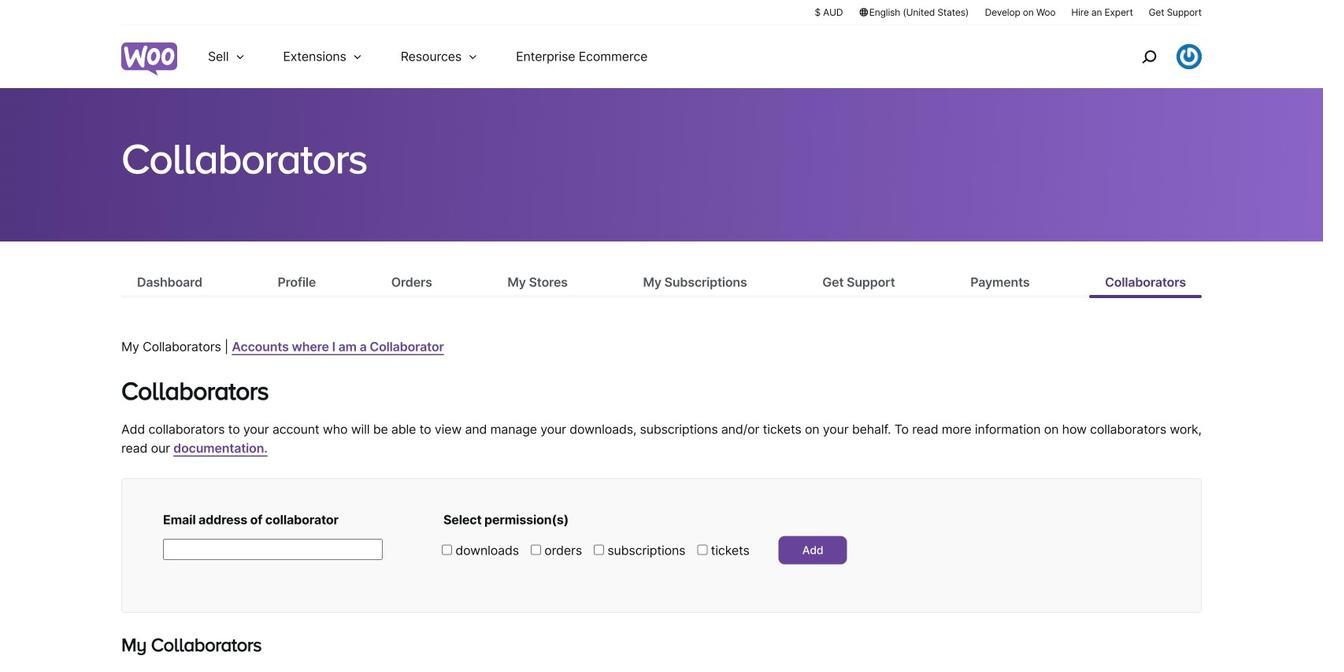 Task type: describe. For each thing, give the bounding box(es) containing it.
open account menu image
[[1177, 44, 1202, 69]]



Task type: vqa. For each thing, say whether or not it's contained in the screenshot.
additional
no



Task type: locate. For each thing, give the bounding box(es) containing it.
search image
[[1137, 44, 1162, 69]]

None checkbox
[[442, 545, 452, 556], [594, 545, 604, 556], [697, 545, 708, 556], [442, 545, 452, 556], [594, 545, 604, 556], [697, 545, 708, 556]]

service navigation menu element
[[1108, 31, 1202, 82]]

None checkbox
[[531, 545, 541, 556]]



